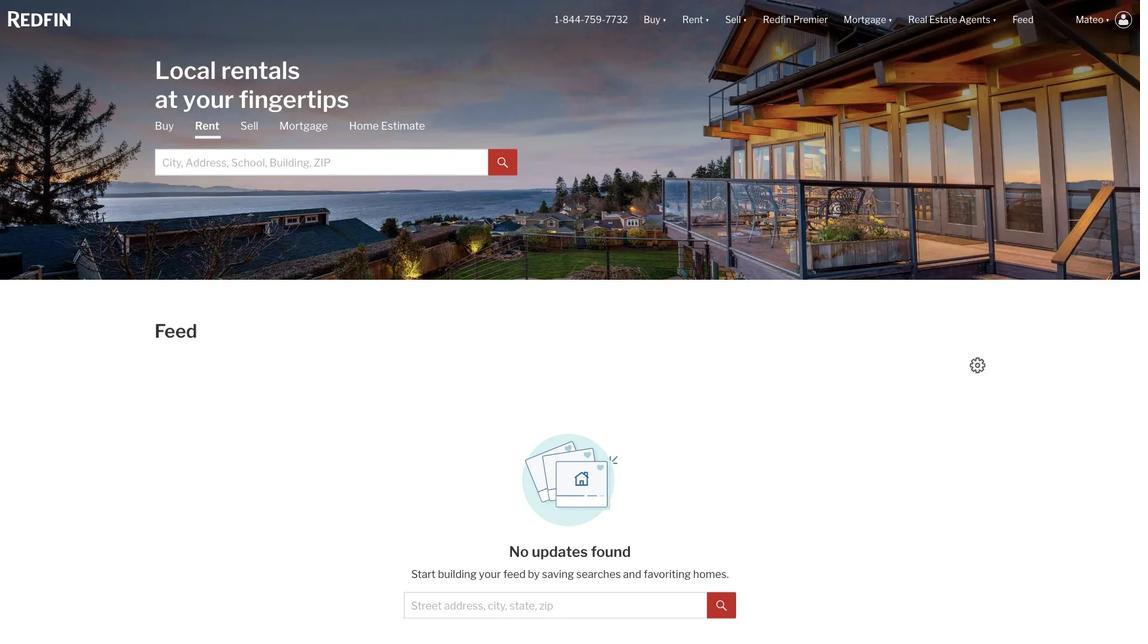 Task type: describe. For each thing, give the bounding box(es) containing it.
mortgage ▾ button
[[844, 0, 893, 40]]

rent link
[[195, 119, 219, 139]]

feed button
[[1005, 0, 1068, 40]]

agents
[[959, 14, 991, 25]]

1 horizontal spatial your
[[479, 569, 501, 581]]

mortgage ▾ button
[[836, 0, 901, 40]]

feed
[[503, 569, 526, 581]]

favoriting
[[644, 569, 691, 581]]

mortgage for mortgage ▾
[[844, 14, 886, 25]]

mortgage ▾
[[844, 14, 893, 25]]

real
[[908, 14, 927, 25]]

updates
[[532, 543, 588, 561]]

buy link
[[155, 119, 174, 133]]

rent for rent
[[195, 120, 219, 132]]

rentals
[[221, 56, 300, 85]]

saving
[[542, 569, 574, 581]]

home
[[349, 120, 379, 132]]

buy for buy ▾
[[644, 14, 661, 25]]

7732
[[606, 14, 628, 25]]

real estate agents ▾ link
[[908, 0, 997, 40]]

rent for rent ▾
[[683, 14, 703, 25]]

feed inside button
[[1013, 14, 1034, 25]]

▾ for buy ▾
[[662, 14, 667, 25]]

no updates found
[[509, 543, 631, 561]]

▾ for rent ▾
[[705, 14, 710, 25]]

at
[[155, 85, 178, 114]]

▾ for mateo ▾
[[1106, 14, 1110, 25]]

redfin premier
[[763, 14, 828, 25]]

your inside local rentals at your fingertips
[[183, 85, 234, 114]]

rent ▾ button
[[675, 0, 717, 40]]

home estimate link
[[349, 119, 425, 133]]

fingertips
[[239, 85, 349, 114]]

Street address, city, state, zip search field
[[404, 593, 707, 619]]

rent ▾
[[683, 14, 710, 25]]

building
[[438, 569, 477, 581]]

1-844-759-7732 link
[[555, 14, 628, 25]]

real estate agents ▾ button
[[901, 0, 1005, 40]]

buy ▾ button
[[644, 0, 667, 40]]

759-
[[584, 14, 606, 25]]

▾ for sell ▾
[[743, 14, 747, 25]]

homes.
[[693, 569, 729, 581]]

mortgage for mortgage
[[279, 120, 328, 132]]

real estate agents ▾
[[908, 14, 997, 25]]

submit search image for city, address, school, building, zip search field
[[498, 158, 508, 168]]



Task type: locate. For each thing, give the bounding box(es) containing it.
1 vertical spatial buy
[[155, 120, 174, 132]]

▾ left sell ▾
[[705, 14, 710, 25]]

rent right buy ▾
[[683, 14, 703, 25]]

sell right rent ▾
[[725, 14, 741, 25]]

1 vertical spatial mortgage
[[279, 120, 328, 132]]

sell inside dropdown button
[[725, 14, 741, 25]]

1 vertical spatial your
[[479, 569, 501, 581]]

mortgage inside tab list
[[279, 120, 328, 132]]

redfin premier button
[[755, 0, 836, 40]]

1-844-759-7732
[[555, 14, 628, 25]]

1 horizontal spatial sell
[[725, 14, 741, 25]]

0 vertical spatial mortgage
[[844, 14, 886, 25]]

local rentals at your fingertips
[[155, 56, 349, 114]]

1 ▾ from the left
[[662, 14, 667, 25]]

1 vertical spatial submit search image
[[717, 601, 727, 612]]

found
[[591, 543, 631, 561]]

1 vertical spatial sell
[[240, 120, 258, 132]]

0 horizontal spatial feed
[[155, 320, 197, 343]]

your left feed at the left bottom of the page
[[479, 569, 501, 581]]

mortgage left real
[[844, 14, 886, 25]]

5 ▾ from the left
[[993, 14, 997, 25]]

1 horizontal spatial mortgage
[[844, 14, 886, 25]]

0 vertical spatial feed
[[1013, 14, 1034, 25]]

mortgage down the fingertips at the left top
[[279, 120, 328, 132]]

mateo ▾
[[1076, 14, 1110, 25]]

0 vertical spatial rent
[[683, 14, 703, 25]]

buy down at
[[155, 120, 174, 132]]

tab list containing buy
[[155, 119, 517, 176]]

sell down local rentals at your fingertips
[[240, 120, 258, 132]]

buy right 7732 on the top right of page
[[644, 14, 661, 25]]

rent left sell 'link'
[[195, 120, 219, 132]]

start
[[411, 569, 436, 581]]

submit search image
[[498, 158, 508, 168], [717, 601, 727, 612]]

rent inside tab list
[[195, 120, 219, 132]]

0 vertical spatial buy
[[644, 14, 661, 25]]

premier
[[794, 14, 828, 25]]

buy
[[644, 14, 661, 25], [155, 120, 174, 132]]

3 ▾ from the left
[[743, 14, 747, 25]]

mortgage
[[844, 14, 886, 25], [279, 120, 328, 132]]

▾
[[662, 14, 667, 25], [705, 14, 710, 25], [743, 14, 747, 25], [888, 14, 893, 25], [993, 14, 997, 25], [1106, 14, 1110, 25]]

0 horizontal spatial your
[[183, 85, 234, 114]]

1 horizontal spatial feed
[[1013, 14, 1034, 25]]

mortgage inside mortgage ▾ dropdown button
[[844, 14, 886, 25]]

1 horizontal spatial rent
[[683, 14, 703, 25]]

▾ right mateo
[[1106, 14, 1110, 25]]

0 horizontal spatial rent
[[195, 120, 219, 132]]

your
[[183, 85, 234, 114], [479, 569, 501, 581]]

estate
[[929, 14, 957, 25]]

0 horizontal spatial submit search image
[[498, 158, 508, 168]]

your up rent link
[[183, 85, 234, 114]]

sell inside tab list
[[240, 120, 258, 132]]

2 ▾ from the left
[[705, 14, 710, 25]]

start building your feed by saving searches and favoriting homes.
[[411, 569, 729, 581]]

buy ▾
[[644, 14, 667, 25]]

mortgage link
[[279, 119, 328, 133]]

buy ▾ button
[[636, 0, 675, 40]]

sell
[[725, 14, 741, 25], [240, 120, 258, 132]]

844-
[[563, 14, 584, 25]]

feed
[[1013, 14, 1034, 25], [155, 320, 197, 343]]

buy for buy
[[155, 120, 174, 132]]

1 vertical spatial rent
[[195, 120, 219, 132]]

searches
[[576, 569, 621, 581]]

0 vertical spatial sell
[[725, 14, 741, 25]]

rent ▾ button
[[683, 0, 710, 40]]

4 ▾ from the left
[[888, 14, 893, 25]]

0 vertical spatial your
[[183, 85, 234, 114]]

▾ left rent ▾
[[662, 14, 667, 25]]

submit search image for street address, city, state, zip search field
[[717, 601, 727, 612]]

sell link
[[240, 119, 258, 133]]

0 horizontal spatial mortgage
[[279, 120, 328, 132]]

sell for sell ▾
[[725, 14, 741, 25]]

rent
[[683, 14, 703, 25], [195, 120, 219, 132]]

sell ▾ button
[[717, 0, 755, 40]]

1 horizontal spatial buy
[[644, 14, 661, 25]]

and
[[623, 569, 642, 581]]

submit search image inside tab list
[[498, 158, 508, 168]]

tab list
[[155, 119, 517, 176]]

1 vertical spatial feed
[[155, 320, 197, 343]]

▾ left redfin
[[743, 14, 747, 25]]

home estimate
[[349, 120, 425, 132]]

0 vertical spatial submit search image
[[498, 158, 508, 168]]

0 horizontal spatial sell
[[240, 120, 258, 132]]

▾ left real
[[888, 14, 893, 25]]

0 horizontal spatial buy
[[155, 120, 174, 132]]

1 horizontal spatial submit search image
[[717, 601, 727, 612]]

sell for sell
[[240, 120, 258, 132]]

mateo
[[1076, 14, 1104, 25]]

rent inside dropdown button
[[683, 14, 703, 25]]

local
[[155, 56, 216, 85]]

City, Address, School, Building, ZIP search field
[[155, 149, 488, 176]]

1-
[[555, 14, 563, 25]]

▾ right agents at the top right of page
[[993, 14, 997, 25]]

6 ▾ from the left
[[1106, 14, 1110, 25]]

▾ for mortgage ▾
[[888, 14, 893, 25]]

buy inside dropdown button
[[644, 14, 661, 25]]

sell ▾
[[725, 14, 747, 25]]

no
[[509, 543, 529, 561]]

redfin
[[763, 14, 792, 25]]

by
[[528, 569, 540, 581]]

sell ▾ button
[[725, 0, 747, 40]]

estimate
[[381, 120, 425, 132]]



Task type: vqa. For each thing, say whether or not it's contained in the screenshot.
COMING
no



